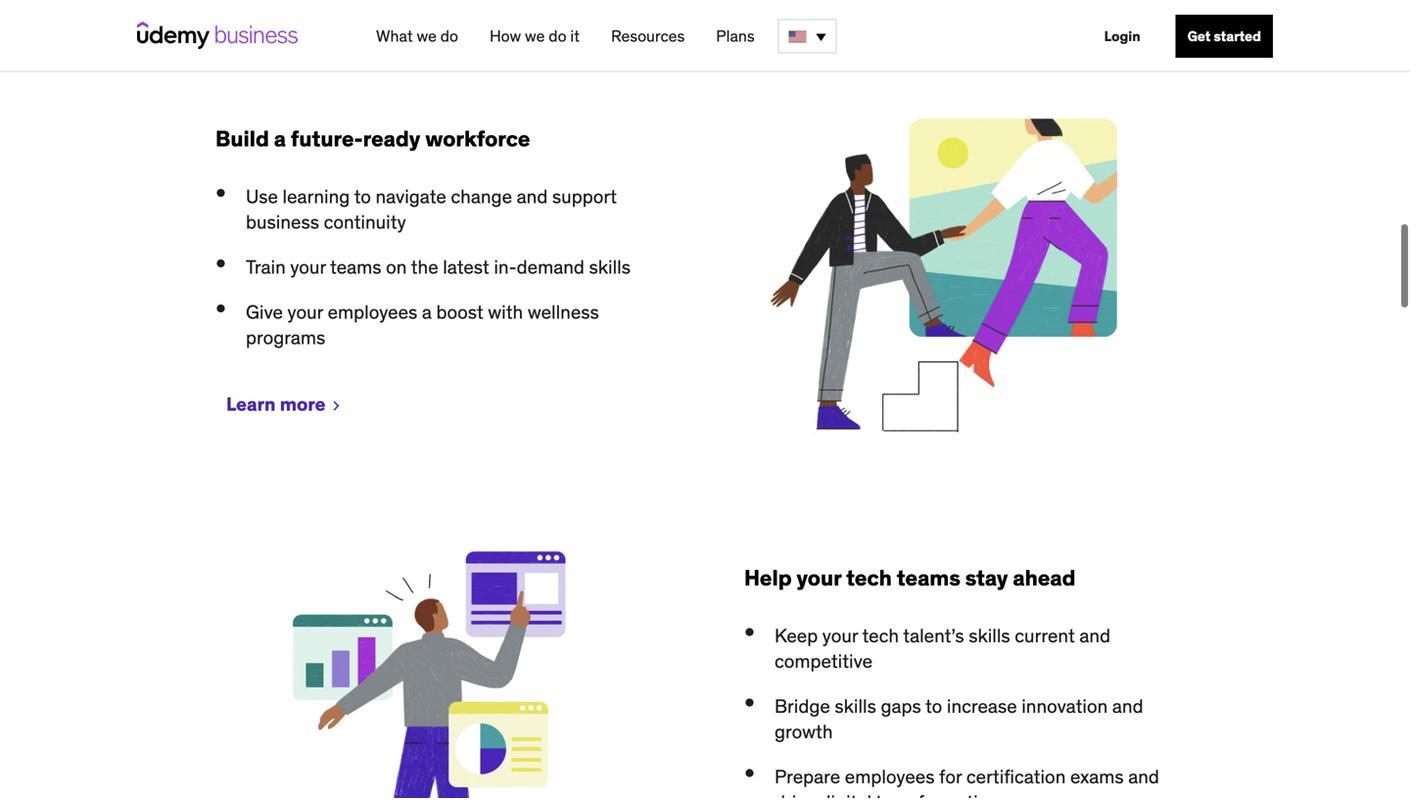 Task type: vqa. For each thing, say whether or not it's contained in the screenshot.
of
no



Task type: locate. For each thing, give the bounding box(es) containing it.
ready
[[363, 125, 421, 152]]

tech
[[847, 565, 892, 592], [863, 624, 899, 648]]

your inside give your employees a boost with wellness programs
[[288, 300, 323, 324]]

and right innovation
[[1113, 695, 1144, 718]]

skills left "gaps"
[[835, 695, 877, 718]]

do right what
[[441, 26, 458, 46]]

udemy business image
[[137, 22, 298, 49]]

growth
[[775, 720, 833, 744]]

1 horizontal spatial a
[[422, 300, 432, 324]]

exams
[[1071, 765, 1124, 789]]

2 do from the left
[[549, 26, 567, 46]]

1 vertical spatial tech
[[863, 624, 899, 648]]

learning
[[283, 185, 350, 208]]

your for train
[[290, 255, 326, 279]]

and
[[517, 185, 548, 208], [1080, 624, 1111, 648], [1113, 695, 1144, 718], [1129, 765, 1160, 789]]

we for how
[[525, 26, 545, 46]]

do
[[441, 26, 458, 46], [549, 26, 567, 46]]

2 horizontal spatial skills
[[969, 624, 1011, 648]]

0 horizontal spatial teams
[[330, 255, 382, 279]]

and right 'current'
[[1080, 624, 1111, 648]]

your right help
[[797, 565, 842, 592]]

1 vertical spatial to
[[926, 695, 943, 718]]

to right "gaps"
[[926, 695, 943, 718]]

demand
[[517, 255, 585, 279]]

0 vertical spatial a
[[274, 125, 286, 152]]

do left it
[[549, 26, 567, 46]]

a inside give your employees a boost with wellness programs
[[422, 300, 432, 324]]

1 horizontal spatial we
[[525, 26, 545, 46]]

employees up digital
[[845, 765, 935, 789]]

plans
[[716, 26, 755, 46]]

your for keep
[[823, 624, 859, 648]]

to
[[354, 185, 371, 208], [926, 695, 943, 718]]

0 vertical spatial tech
[[847, 565, 892, 592]]

do inside dropdown button
[[549, 26, 567, 46]]

teams left "on" at the left top of page
[[330, 255, 382, 279]]

to up continuity
[[354, 185, 371, 208]]

0 vertical spatial employees
[[328, 300, 418, 324]]

digital
[[821, 791, 872, 799]]

to inside use learning to navigate change and support business continuity
[[354, 185, 371, 208]]

transformation
[[876, 791, 999, 799]]

a left boost
[[422, 300, 432, 324]]

employees down "on" at the left top of page
[[328, 300, 418, 324]]

gaps
[[881, 695, 922, 718]]

skills left 'current'
[[969, 624, 1011, 648]]

employees
[[328, 300, 418, 324], [845, 765, 935, 789]]

teams
[[330, 255, 382, 279], [897, 565, 961, 592]]

2 we from the left
[[525, 26, 545, 46]]

with
[[488, 300, 523, 324]]

we inside the how we do it dropdown button
[[525, 26, 545, 46]]

prepare
[[775, 765, 841, 789]]

bridge skills gaps to increase innovation and growth
[[775, 695, 1144, 744]]

menu navigation
[[361, 0, 1274, 73]]

do inside popup button
[[441, 26, 458, 46]]

your
[[290, 255, 326, 279], [288, 300, 323, 324], [797, 565, 842, 592], [823, 624, 859, 648]]

2 vertical spatial skills
[[835, 695, 877, 718]]

1 vertical spatial skills
[[969, 624, 1011, 648]]

stay
[[966, 565, 1009, 592]]

0 vertical spatial to
[[354, 185, 371, 208]]

illustration of a professional looking man choosing between three online training options image
[[216, 547, 666, 799]]

0 vertical spatial teams
[[330, 255, 382, 279]]

your for help
[[797, 565, 842, 592]]

1 horizontal spatial employees
[[845, 765, 935, 789]]

we for what
[[417, 26, 437, 46]]

illustration of a woman helping her male coworker climb a set of stairs image
[[745, 117, 1195, 435]]

prepare employees for certification exams and drive digital transformation
[[775, 765, 1160, 799]]

use learning to navigate change and support business continuity
[[246, 185, 617, 234]]

your up programs
[[288, 300, 323, 324]]

skills
[[589, 255, 631, 279], [969, 624, 1011, 648], [835, 695, 877, 718]]

what we do button
[[368, 19, 466, 54]]

your right train
[[290, 255, 326, 279]]

innovation
[[1022, 695, 1108, 718]]

we right how
[[525, 26, 545, 46]]

1 horizontal spatial skills
[[835, 695, 877, 718]]

and right change
[[517, 185, 548, 208]]

1 we from the left
[[417, 26, 437, 46]]

your up competitive
[[823, 624, 859, 648]]

get started link
[[1176, 15, 1274, 58]]

1 horizontal spatial to
[[926, 695, 943, 718]]

learn more link
[[216, 380, 337, 429]]

we
[[417, 26, 437, 46], [525, 26, 545, 46]]

a
[[274, 125, 286, 152], [422, 300, 432, 324]]

we inside what we do popup button
[[417, 26, 437, 46]]

1 vertical spatial a
[[422, 300, 432, 324]]

1 horizontal spatial do
[[549, 26, 567, 46]]

what
[[376, 26, 413, 46]]

tech inside keep your tech talent's skills current and competitive
[[863, 624, 899, 648]]

teams up talent's
[[897, 565, 961, 592]]

navigate
[[376, 185, 447, 208]]

for
[[940, 765, 962, 789]]

0 horizontal spatial employees
[[328, 300, 418, 324]]

and inside bridge skills gaps to increase innovation and growth
[[1113, 695, 1144, 718]]

your for give
[[288, 300, 323, 324]]

1 do from the left
[[441, 26, 458, 46]]

tech left talent's
[[863, 624, 899, 648]]

a right build at top left
[[274, 125, 286, 152]]

0 horizontal spatial to
[[354, 185, 371, 208]]

tech up competitive
[[847, 565, 892, 592]]

it
[[571, 26, 580, 46]]

we right what
[[417, 26, 437, 46]]

and inside keep your tech talent's skills current and competitive
[[1080, 624, 1111, 648]]

employees inside prepare employees for certification exams and drive digital transformation
[[845, 765, 935, 789]]

0 horizontal spatial we
[[417, 26, 437, 46]]

learn
[[226, 392, 276, 416]]

0 horizontal spatial do
[[441, 26, 458, 46]]

skills right demand
[[589, 255, 631, 279]]

1 vertical spatial employees
[[845, 765, 935, 789]]

0 vertical spatial skills
[[589, 255, 631, 279]]

how we do it
[[490, 26, 580, 46]]

your inside keep your tech talent's skills current and competitive
[[823, 624, 859, 648]]

tech for talent's
[[863, 624, 899, 648]]

1 horizontal spatial teams
[[897, 565, 961, 592]]

and right exams
[[1129, 765, 1160, 789]]



Task type: describe. For each thing, give the bounding box(es) containing it.
keep your tech talent's skills current and competitive
[[775, 624, 1111, 673]]

learn more
[[226, 392, 326, 416]]

resources
[[611, 26, 685, 46]]

boost
[[436, 300, 484, 324]]

talent's
[[904, 624, 965, 648]]

on
[[386, 255, 407, 279]]

increase
[[947, 695, 1018, 718]]

0 horizontal spatial a
[[274, 125, 286, 152]]

train
[[246, 255, 286, 279]]

continuity
[[324, 210, 406, 234]]

employees inside give your employees a boost with wellness programs
[[328, 300, 418, 324]]

more
[[280, 392, 326, 416]]

help your tech teams stay ahead
[[745, 565, 1076, 592]]

build
[[216, 125, 269, 152]]

to inside bridge skills gaps to increase innovation and growth
[[926, 695, 943, 718]]

and inside prepare employees for certification exams and drive digital transformation
[[1129, 765, 1160, 789]]

help
[[745, 565, 792, 592]]

the
[[411, 255, 439, 279]]

in-
[[494, 255, 517, 279]]

how
[[490, 26, 521, 46]]

business
[[246, 210, 319, 234]]

tech for teams
[[847, 565, 892, 592]]

and inside use learning to navigate change and support business continuity
[[517, 185, 548, 208]]

do for what we do
[[441, 26, 458, 46]]

latest
[[443, 255, 490, 279]]

certification
[[967, 765, 1066, 789]]

wellness
[[528, 300, 599, 324]]

build a future-ready workforce
[[216, 125, 530, 152]]

current
[[1015, 624, 1076, 648]]

drive
[[775, 791, 816, 799]]

login button
[[1093, 15, 1153, 58]]

what we do
[[376, 26, 458, 46]]

login
[[1105, 27, 1141, 45]]

competitive
[[775, 650, 873, 673]]

change
[[451, 185, 512, 208]]

resources button
[[604, 19, 693, 54]]

1 vertical spatial teams
[[897, 565, 961, 592]]

workforce
[[425, 125, 530, 152]]

get
[[1188, 27, 1211, 45]]

0 horizontal spatial skills
[[589, 255, 631, 279]]

bridge
[[775, 695, 831, 718]]

how we do it button
[[482, 19, 588, 54]]

skills inside bridge skills gaps to increase innovation and growth
[[835, 695, 877, 718]]

skills inside keep your tech talent's skills current and competitive
[[969, 624, 1011, 648]]

give your employees a boost with wellness programs
[[246, 300, 599, 349]]

give
[[246, 300, 283, 324]]

future-
[[291, 125, 363, 152]]

do for how we do it
[[549, 26, 567, 46]]

get started
[[1188, 27, 1262, 45]]

keep
[[775, 624, 818, 648]]

use
[[246, 185, 278, 208]]

plans button
[[709, 19, 763, 54]]

train your teams on the latest in-demand skills
[[246, 255, 631, 279]]

programs
[[246, 326, 326, 349]]

started
[[1214, 27, 1262, 45]]

support
[[552, 185, 617, 208]]

ahead
[[1013, 565, 1076, 592]]



